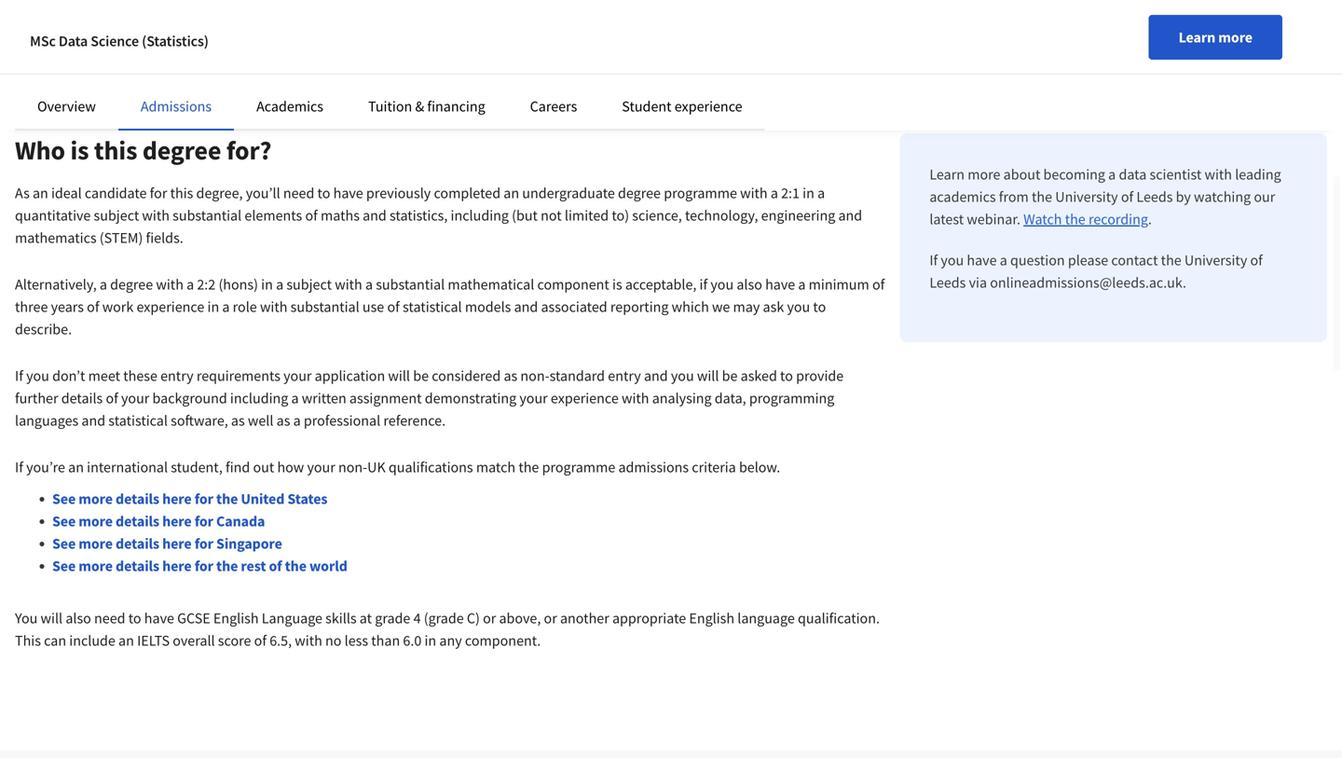 Task type: describe. For each thing, give the bounding box(es) containing it.
if you have a question please contact the university of leeds via onlineadmissions@leeds.ac.uk.
[[930, 251, 1263, 292]]

recording
[[1089, 210, 1149, 228]]

you're
[[26, 458, 65, 476]]

alternatively, a degree with a 2:2 (hons) in a subject with a substantial mathematical component is acceptable, if you also have a minimum of three years of work experience in a role with substantial use of statistical models and associated reporting
[[15, 275, 885, 316]]

uk
[[367, 458, 386, 476]]

details up see more details here for singapore link on the bottom
[[116, 512, 159, 531]]

the inside learn more about becoming a data scientist with leading academics from the university of leeds by watching our latest webinar.
[[1032, 187, 1053, 206]]

1 horizontal spatial as
[[277, 411, 290, 430]]

provide
[[796, 366, 844, 385]]

msc data science (statistics)
[[30, 32, 209, 50]]

need inside you will also need to have gcse english language skills at grade 4 (grade c) or above, or another appropriate english language qualification. this can include an ielts overall score of 6.5, with no less than 6.0 in any component.
[[94, 609, 125, 628]]

2 entry from the left
[[608, 366, 641, 385]]

singapore
[[216, 534, 282, 553]]

limited
[[565, 206, 609, 225]]

details down see more details here for canada link on the bottom of page
[[116, 534, 159, 553]]

languages
[[15, 411, 79, 430]]

requirements
[[197, 366, 281, 385]]

degree inside 'as an ideal candidate for this degree, you'll need to have previously completed an undergraduate degree programme with a 2:1 in a quantitative subject with substantial elements of maths and statistics, including (but not limited to) science, technology, engineering and mathematics (stem) fields.'
[[618, 184, 661, 202]]

candidate
[[85, 184, 147, 202]]

the left world
[[285, 557, 307, 575]]

0 vertical spatial this
[[94, 134, 137, 166]]

your down these
[[121, 389, 149, 407]]

also inside you will also need to have gcse english language skills at grade 4 (grade c) or above, or another appropriate english language qualification. this can include an ielts overall score of 6.5, with no less than 6.0 in any component.
[[66, 609, 91, 628]]

is inside alternatively, a degree with a 2:2 (hons) in a subject with a substantial mathematical component is acceptable, if you also have a minimum of three years of work experience in a role with substantial use of statistical models and associated reporting
[[613, 275, 623, 294]]

watch the recording link
[[1024, 210, 1149, 228]]

and down meet
[[82, 411, 105, 430]]

please
[[1068, 251, 1109, 269]]

experience inside if you don't meet these entry requirements your application will be considered as non-standard entry and you will be asked to provide further details of your background including a written assignment demonstrating your experience with analysing data, programming languages and statistical software, as well as a professional reference.
[[551, 389, 619, 407]]

and inside alternatively, a degree with a 2:2 (hons) in a subject with a substantial mathematical component is acceptable, if you also have a minimum of three years of work experience in a role with substantial use of statistical models and associated reporting
[[514, 297, 538, 316]]

criteria
[[692, 458, 736, 476]]

role
[[233, 297, 257, 316]]

considered
[[432, 366, 501, 385]]

with inside learn more about becoming a data scientist with leading academics from the university of leeds by watching our latest webinar.
[[1205, 165, 1233, 184]]

admissions link
[[141, 97, 212, 116]]

1 here from the top
[[162, 490, 192, 508]]

a left 2:2
[[187, 275, 194, 294]]

for inside 'as an ideal candidate for this degree, you'll need to have previously completed an undergraduate degree programme with a 2:1 in a quantitative subject with substantial elements of maths and statistics, including (but not limited to) science, technology, engineering and mathematics (stem) fields.'
[[150, 184, 167, 202]]

with left 2:2
[[156, 275, 184, 294]]

an right you're
[[68, 458, 84, 476]]

student
[[622, 97, 672, 116]]

you'll
[[246, 184, 280, 202]]

academics link
[[257, 97, 324, 116]]

university inside learn more about becoming a data scientist with leading academics from the university of leeds by watching our latest webinar.
[[1056, 187, 1119, 206]]

(statistics)
[[142, 32, 209, 50]]

alternatively,
[[15, 275, 97, 294]]

academics
[[257, 97, 324, 116]]

2 or from the left
[[544, 609, 557, 628]]

less
[[345, 631, 368, 650]]

learn more
[[1179, 28, 1253, 47]]

1 be from the left
[[413, 366, 429, 385]]

see more details here for the united states see more details here for canada see more details here for singapore see more details here for the rest of the world
[[52, 490, 348, 575]]

may
[[733, 297, 760, 316]]

reference.
[[384, 411, 446, 430]]

need inside 'as an ideal candidate for this degree, you'll need to have previously completed an undergraduate degree programme with a 2:1 in a quantitative subject with substantial elements of maths and statistics, including (but not limited to) science, technology, engineering and mathematics (stem) fields.'
[[283, 184, 315, 202]]

further
[[15, 389, 58, 407]]

onlineadmissions@leeds.ac.uk.
[[990, 273, 1187, 292]]

see more details here for the rest of the world link
[[52, 557, 348, 575]]

learn more about becoming a data scientist with leading academics from the university of leeds by watching our latest webinar.
[[930, 165, 1282, 228]]

webinar.
[[967, 210, 1021, 228]]

0 horizontal spatial programme
[[542, 458, 616, 476]]

watch
[[1024, 210, 1063, 228]]

latest
[[930, 210, 964, 228]]

3 see from the top
[[52, 534, 76, 553]]

contact
[[1112, 251, 1159, 269]]

work
[[102, 297, 134, 316]]

you up the further on the bottom left of page
[[26, 366, 49, 385]]

a right 2:1
[[818, 184, 825, 202]]

of inside 'as an ideal candidate for this degree, you'll need to have previously completed an undergraduate degree programme with a 2:1 in a quantitative subject with substantial elements of maths and statistics, including (but not limited to) science, technology, engineering and mathematics (stem) fields.'
[[305, 206, 318, 225]]

if
[[700, 275, 708, 294]]

below.
[[739, 458, 781, 476]]

tuition
[[368, 97, 412, 116]]

united
[[241, 490, 285, 508]]

for down student,
[[195, 490, 213, 508]]

your right demonstrating
[[520, 389, 548, 407]]

as
[[15, 184, 30, 202]]

with up the 'fields.'
[[142, 206, 170, 225]]

of inside see more details here for the united states see more details here for canada see more details here for singapore see more details here for the rest of the world
[[269, 557, 282, 575]]

standard
[[550, 366, 605, 385]]

overview
[[37, 97, 96, 116]]

of inside if you have a question please contact the university of leeds via onlineadmissions@leeds.ac.uk.
[[1251, 251, 1263, 269]]

your up written on the left bottom
[[284, 366, 312, 385]]

states
[[288, 490, 328, 508]]

application
[[315, 366, 385, 385]]

4 see from the top
[[52, 557, 76, 575]]

(grade
[[424, 609, 464, 628]]

becoming
[[1044, 165, 1106, 184]]

in inside you will also need to have gcse english language skills at grade 4 (grade c) or above, or another appropriate english language qualification. this can include an ielts overall score of 6.5, with no less than 6.0 in any component.
[[425, 631, 437, 650]]

language
[[262, 609, 323, 628]]

careers
[[530, 97, 577, 116]]

0 vertical spatial degree
[[143, 134, 221, 166]]

a left 2:1
[[771, 184, 778, 202]]

out
[[253, 458, 274, 476]]

from
[[999, 187, 1029, 206]]

canada
[[216, 512, 265, 531]]

can
[[44, 631, 66, 650]]

statistical inside alternatively, a degree with a 2:2 (hons) in a subject with a substantial mathematical component is acceptable, if you also have a minimum of three years of work experience in a role with substantial use of statistical models and associated reporting
[[403, 297, 462, 316]]

admissions
[[619, 458, 689, 476]]

2:1
[[781, 184, 800, 202]]

2:2
[[197, 275, 216, 294]]

more inside learn more about becoming a data scientist with leading academics from the university of leeds by watching our latest webinar.
[[968, 165, 1001, 184]]

subject inside alternatively, a degree with a 2:2 (hons) in a subject with a substantial mathematical component is acceptable, if you also have a minimum of three years of work experience in a role with substantial use of statistical models and associated reporting
[[287, 275, 332, 294]]

as an ideal candidate for this degree, you'll need to have previously completed an undergraduate degree programme with a 2:1 in a quantitative subject with substantial elements of maths and statistics, including (but not limited to) science, technology, engineering and mathematics (stem) fields.
[[15, 184, 863, 247]]

with right role
[[260, 297, 288, 316]]

of right minimum
[[873, 275, 885, 294]]

acceptable,
[[626, 275, 697, 294]]

language
[[738, 609, 795, 628]]

learn for learn more
[[1179, 28, 1216, 47]]

2 here from the top
[[162, 512, 192, 531]]

watching
[[1195, 187, 1251, 206]]

0 horizontal spatial is
[[70, 134, 89, 166]]

for down see more details here for singapore link on the bottom
[[195, 557, 213, 575]]

tuition & financing
[[368, 97, 485, 116]]

have inside alternatively, a degree with a 2:2 (hons) in a subject with a substantial mathematical component is acceptable, if you also have a minimum of three years of work experience in a role with substantial use of statistical models and associated reporting
[[766, 275, 796, 294]]

an inside you will also need to have gcse english language skills at grade 4 (grade c) or above, or another appropriate english language qualification. this can include an ielts overall score of 6.5, with no less than 6.0 in any component.
[[118, 631, 134, 650]]

you up analysing
[[671, 366, 694, 385]]

data
[[59, 32, 88, 50]]

these
[[123, 366, 158, 385]]

for?
[[226, 134, 272, 166]]

models
[[465, 297, 511, 316]]

also inside alternatively, a degree with a 2:2 (hons) in a subject with a substantial mathematical component is acceptable, if you also have a minimum of three years of work experience in a role with substantial use of statistical models and associated reporting
[[737, 275, 763, 294]]

don't
[[52, 366, 85, 385]]

component
[[538, 275, 610, 294]]

a left minimum
[[799, 275, 806, 294]]

learn for learn more about becoming a data scientist with leading academics from the university of leeds by watching our latest webinar.
[[930, 165, 965, 184]]

a inside learn more about becoming a data scientist with leading academics from the university of leeds by watching our latest webinar.
[[1109, 165, 1116, 184]]

which we may ask you to describe.
[[15, 297, 826, 338]]

with left 2:1
[[740, 184, 768, 202]]

fields.
[[146, 228, 183, 247]]

details up see more details here for canada link on the bottom of page
[[116, 490, 159, 508]]

2 horizontal spatial substantial
[[376, 275, 445, 294]]

any
[[440, 631, 462, 650]]

details inside if you don't meet these entry requirements your application will be considered as non-standard entry and you will be asked to provide further details of your background including a written assignment demonstrating your experience with analysing data, programming languages and statistical software, as well as a professional reference.
[[61, 389, 103, 407]]

(but
[[512, 206, 538, 225]]

will inside you will also need to have gcse english language skills at grade 4 (grade c) or above, or another appropriate english language qualification. this can include an ielts overall score of 6.5, with no less than 6.0 in any component.
[[41, 609, 63, 628]]

world
[[310, 557, 348, 575]]

of inside learn more about becoming a data scientist with leading academics from the university of leeds by watching our latest webinar.
[[1122, 187, 1134, 206]]

you inside alternatively, a degree with a 2:2 (hons) in a subject with a substantial mathematical component is acceptable, if you also have a minimum of three years of work experience in a role with substantial use of statistical models and associated reporting
[[711, 275, 734, 294]]

a right (hons)
[[276, 275, 284, 294]]

including inside if you don't meet these entry requirements your application will be considered as non-standard entry and you will be asked to provide further details of your background including a written assignment demonstrating your experience with analysing data, programming languages and statistical software, as well as a professional reference.
[[230, 389, 288, 407]]

leading
[[1236, 165, 1282, 184]]

to inside 'as an ideal candidate for this degree, you'll need to have previously completed an undergraduate degree programme with a 2:1 in a quantitative subject with substantial elements of maths and statistics, including (but not limited to) science, technology, engineering and mathematics (stem) fields.'
[[318, 184, 330, 202]]

watch the recording .
[[1024, 210, 1152, 228]]

(stem)
[[100, 228, 143, 247]]

qualification.
[[798, 609, 880, 628]]

in down 2:2
[[207, 297, 219, 316]]

mathematical
[[448, 275, 535, 294]]

of right use
[[387, 297, 400, 316]]

if for if you're an international student, find out how your non-uk qualifications match the programme admissions criteria below.
[[15, 458, 23, 476]]

statistical inside if you don't meet these entry requirements your application will be considered as non-standard entry and you will be asked to provide further details of your background including a written assignment demonstrating your experience with analysing data, programming languages and statistical software, as well as a professional reference.
[[108, 411, 168, 430]]

a right well on the bottom
[[293, 411, 301, 430]]

how
[[277, 458, 304, 476]]

1 entry from the left
[[160, 366, 194, 385]]

via
[[969, 273, 988, 292]]



Task type: vqa. For each thing, say whether or not it's contained in the screenshot.
the topmost "If"
yes



Task type: locate. For each thing, give the bounding box(es) containing it.
and up analysing
[[644, 366, 668, 385]]

programme left the admissions
[[542, 458, 616, 476]]

0 horizontal spatial including
[[230, 389, 288, 407]]

1 vertical spatial substantial
[[376, 275, 445, 294]]

of down meet
[[106, 389, 118, 407]]

experience right student
[[675, 97, 743, 116]]

1 vertical spatial subject
[[287, 275, 332, 294]]

an right as
[[33, 184, 48, 202]]

also up may
[[737, 275, 763, 294]]

experience down 2:2
[[137, 297, 204, 316]]

if for if you have a question please contact the university of leeds via onlineadmissions@leeds.ac.uk.
[[930, 251, 938, 269]]

1 horizontal spatial will
[[388, 366, 410, 385]]

3 here from the top
[[162, 534, 192, 553]]

0 vertical spatial statistical
[[403, 297, 462, 316]]

.
[[1149, 210, 1152, 228]]

1 or from the left
[[483, 609, 496, 628]]

1 vertical spatial also
[[66, 609, 91, 628]]

if for if you don't meet these entry requirements your application will be considered as non-standard entry and you will be asked to provide further details of your background including a written assignment demonstrating your experience with analysing data, programming languages and statistical software, as well as a professional reference.
[[15, 366, 23, 385]]

need
[[283, 184, 315, 202], [94, 609, 125, 628]]

a up use
[[365, 275, 373, 294]]

analysing
[[652, 389, 712, 407]]

if up the further on the bottom left of page
[[15, 366, 23, 385]]

you right if
[[711, 275, 734, 294]]

a left written on the left bottom
[[291, 389, 299, 407]]

english left language
[[689, 609, 735, 628]]

0 horizontal spatial english
[[213, 609, 259, 628]]

including inside 'as an ideal candidate for this degree, you'll need to have previously completed an undergraduate degree programme with a 2:1 in a quantitative subject with substantial elements of maths and statistics, including (but not limited to) science, technology, engineering and mathematics (stem) fields.'
[[451, 206, 509, 225]]

0 horizontal spatial need
[[94, 609, 125, 628]]

previously
[[366, 184, 431, 202]]

2 vertical spatial substantial
[[291, 297, 360, 316]]

0 horizontal spatial learn
[[930, 165, 965, 184]]

substantial left use
[[291, 297, 360, 316]]

overall
[[173, 631, 215, 650]]

1 see from the top
[[52, 490, 76, 508]]

to down minimum
[[813, 297, 826, 316]]

university up watch the recording link on the top of page
[[1056, 187, 1119, 206]]

minimum
[[809, 275, 870, 294]]

the right watch at the top right of the page
[[1065, 210, 1086, 228]]

also
[[737, 275, 763, 294], [66, 609, 91, 628]]

as
[[504, 366, 518, 385], [231, 411, 245, 430], [277, 411, 290, 430]]

overview link
[[37, 97, 96, 116]]

2 vertical spatial degree
[[110, 275, 153, 294]]

of left work on the left of the page
[[87, 297, 99, 316]]

here up see more details here for canada link on the bottom of page
[[162, 490, 192, 508]]

you inside the which we may ask you to describe.
[[787, 297, 811, 316]]

0 vertical spatial substantial
[[173, 206, 242, 225]]

degree up work on the left of the page
[[110, 275, 153, 294]]

who is this degree for?
[[15, 134, 272, 166]]

1 vertical spatial experience
[[137, 297, 204, 316]]

be up the data,
[[722, 366, 738, 385]]

learn inside learn more about becoming a data scientist with leading academics from the university of leeds by watching our latest webinar.
[[930, 165, 965, 184]]

science,
[[632, 206, 682, 225]]

1 horizontal spatial substantial
[[291, 297, 360, 316]]

1 horizontal spatial be
[[722, 366, 738, 385]]

learn more button
[[1149, 15, 1283, 60]]

a left data
[[1109, 165, 1116, 184]]

have
[[333, 184, 363, 202], [967, 251, 997, 269], [766, 275, 796, 294], [144, 609, 174, 628]]

grade
[[375, 609, 411, 628]]

for up see more details here for the rest of the world link
[[195, 534, 213, 553]]

substantial inside 'as an ideal candidate for this degree, you'll need to have previously completed an undergraduate degree programme with a 2:1 in a quantitative subject with substantial elements of maths and statistics, including (but not limited to) science, technology, engineering and mathematics (stem) fields.'
[[173, 206, 242, 225]]

to up programming
[[780, 366, 793, 385]]

learn inside button
[[1179, 28, 1216, 47]]

of inside you will also need to have gcse english language skills at grade 4 (grade c) or above, or another appropriate english language qualification. this can include an ielts overall score of 6.5, with no less than 6.0 in any component.
[[254, 631, 267, 650]]

software,
[[171, 411, 228, 430]]

programme
[[664, 184, 737, 202], [542, 458, 616, 476]]

see more details here for singapore link
[[52, 534, 282, 553]]

have inside 'as an ideal candidate for this degree, you'll need to have previously completed an undergraduate degree programme with a 2:1 in a quantitative subject with substantial elements of maths and statistics, including (but not limited to) science, technology, engineering and mathematics (stem) fields.'
[[333, 184, 363, 202]]

the up canada
[[216, 490, 238, 508]]

three
[[15, 297, 48, 316]]

1 vertical spatial including
[[230, 389, 288, 407]]

1 horizontal spatial also
[[737, 275, 763, 294]]

if left you're
[[15, 458, 23, 476]]

ielts
[[137, 631, 170, 650]]

1 vertical spatial need
[[94, 609, 125, 628]]

1 horizontal spatial or
[[544, 609, 557, 628]]

for
[[150, 184, 167, 202], [195, 490, 213, 508], [195, 512, 213, 531], [195, 534, 213, 553], [195, 557, 213, 575]]

have up maths
[[333, 184, 363, 202]]

by
[[1176, 187, 1192, 206]]

0 vertical spatial is
[[70, 134, 89, 166]]

university
[[1056, 187, 1119, 206], [1185, 251, 1248, 269]]

entry up "background"
[[160, 366, 194, 385]]

with left the no
[[295, 631, 322, 650]]

0 vertical spatial subject
[[94, 206, 139, 225]]

degree,
[[196, 184, 243, 202]]

a left role
[[222, 297, 230, 316]]

substantial up the which we may ask you to describe.
[[376, 275, 445, 294]]

degree inside alternatively, a degree with a 2:2 (hons) in a subject with a substantial mathematical component is acceptable, if you also have a minimum of three years of work experience in a role with substantial use of statistical models and associated reporting
[[110, 275, 153, 294]]

leeds inside learn more about becoming a data scientist with leading academics from the university of leeds by watching our latest webinar.
[[1137, 187, 1173, 206]]

including down completed on the left of the page
[[451, 206, 509, 225]]

0 horizontal spatial entry
[[160, 366, 194, 385]]

the left rest
[[216, 557, 238, 575]]

in inside 'as an ideal candidate for this degree, you'll need to have previously completed an undergraduate degree programme with a 2:1 in a quantitative subject with substantial elements of maths and statistics, including (but not limited to) science, technology, engineering and mathematics (stem) fields.'
[[803, 184, 815, 202]]

substantial down the 'degree,' in the top of the page
[[173, 206, 242, 225]]

leeds up .
[[1137, 187, 1173, 206]]

1 horizontal spatial entry
[[608, 366, 641, 385]]

1 vertical spatial learn
[[930, 165, 965, 184]]

match
[[476, 458, 516, 476]]

details down see more details here for singapore link on the bottom
[[116, 557, 159, 575]]

1 horizontal spatial experience
[[551, 389, 619, 407]]

and down the previously at the top left
[[363, 206, 387, 225]]

rest
[[241, 557, 266, 575]]

statistical left models on the top of the page
[[403, 297, 462, 316]]

0 vertical spatial non-
[[521, 366, 550, 385]]

mathematics
[[15, 228, 97, 247]]

with inside you will also need to have gcse english language skills at grade 4 (grade c) or above, or another appropriate english language qualification. this can include an ielts overall score of 6.5, with no less than 6.0 in any component.
[[295, 631, 322, 650]]

university down watching
[[1185, 251, 1248, 269]]

the inside if you have a question please contact the university of leeds via onlineadmissions@leeds.ac.uk.
[[1162, 251, 1182, 269]]

0 vertical spatial learn
[[1179, 28, 1216, 47]]

a up work on the left of the page
[[100, 275, 107, 294]]

experience
[[675, 97, 743, 116], [137, 297, 204, 316], [551, 389, 619, 407]]

for right candidate
[[150, 184, 167, 202]]

2 see from the top
[[52, 512, 76, 531]]

than
[[371, 631, 400, 650]]

experience down standard
[[551, 389, 619, 407]]

0 vertical spatial leeds
[[1137, 187, 1173, 206]]

2 english from the left
[[689, 609, 735, 628]]

programme inside 'as an ideal candidate for this degree, you'll need to have previously completed an undergraduate degree programme with a 2:1 in a quantitative subject with substantial elements of maths and statistics, including (but not limited to) science, technology, engineering and mathematics (stem) fields.'
[[664, 184, 737, 202]]

see more details here for the united states link
[[52, 490, 328, 508]]

1 horizontal spatial non-
[[521, 366, 550, 385]]

an up (but
[[504, 184, 519, 202]]

if inside if you have a question please contact the university of leeds via onlineadmissions@leeds.ac.uk.
[[930, 251, 938, 269]]

technology,
[[685, 206, 758, 225]]

1 horizontal spatial leeds
[[1137, 187, 1173, 206]]

with inside if you don't meet these entry requirements your application will be considered as non-standard entry and you will be asked to provide further details of your background including a written assignment demonstrating your experience with analysing data, programming languages and statistical software, as well as a professional reference.
[[622, 389, 649, 407]]

&
[[415, 97, 424, 116]]

of inside if you don't meet these entry requirements your application will be considered as non-standard entry and you will be asked to provide further details of your background including a written assignment demonstrating your experience with analysing data, programming languages and statistical software, as well as a professional reference.
[[106, 389, 118, 407]]

degree
[[143, 134, 221, 166], [618, 184, 661, 202], [110, 275, 153, 294]]

more inside learn more button
[[1219, 28, 1253, 47]]

university inside if you have a question please contact the university of leeds via onlineadmissions@leeds.ac.uk.
[[1185, 251, 1248, 269]]

tuition & financing link
[[368, 97, 485, 116]]

substantial
[[173, 206, 242, 225], [376, 275, 445, 294], [291, 297, 360, 316]]

0 horizontal spatial statistical
[[108, 411, 168, 430]]

also up include
[[66, 609, 91, 628]]

0 vertical spatial need
[[283, 184, 315, 202]]

international
[[87, 458, 168, 476]]

0 horizontal spatial university
[[1056, 187, 1119, 206]]

1 vertical spatial programme
[[542, 458, 616, 476]]

degree down 'admissions'
[[143, 134, 221, 166]]

6.5,
[[270, 631, 292, 650]]

be
[[413, 366, 429, 385], [722, 366, 738, 385]]

this left the 'degree,' in the top of the page
[[170, 184, 193, 202]]

with down maths
[[335, 275, 362, 294]]

programming
[[750, 389, 835, 407]]

in
[[803, 184, 815, 202], [261, 275, 273, 294], [207, 297, 219, 316], [425, 631, 437, 650]]

in right 2:1
[[803, 184, 815, 202]]

appropriate
[[613, 609, 686, 628]]

0 horizontal spatial or
[[483, 609, 496, 628]]

to inside the which we may ask you to describe.
[[813, 297, 826, 316]]

4
[[414, 609, 421, 628]]

1 vertical spatial if
[[15, 366, 23, 385]]

here up see more details here for singapore link on the bottom
[[162, 512, 192, 531]]

0 horizontal spatial be
[[413, 366, 429, 385]]

0 vertical spatial if
[[930, 251, 938, 269]]

1 vertical spatial non-
[[338, 458, 368, 476]]

qualifications
[[389, 458, 473, 476]]

2 vertical spatial experience
[[551, 389, 619, 407]]

student experience
[[622, 97, 743, 116]]

have up ask
[[766, 275, 796, 294]]

you down latest
[[941, 251, 964, 269]]

as right well on the bottom
[[277, 411, 290, 430]]

1 horizontal spatial statistical
[[403, 297, 462, 316]]

academics
[[930, 187, 996, 206]]

you
[[15, 609, 38, 628]]

2 vertical spatial if
[[15, 458, 23, 476]]

2 horizontal spatial experience
[[675, 97, 743, 116]]

a
[[1109, 165, 1116, 184], [771, 184, 778, 202], [818, 184, 825, 202], [1000, 251, 1008, 269], [100, 275, 107, 294], [187, 275, 194, 294], [276, 275, 284, 294], [365, 275, 373, 294], [799, 275, 806, 294], [222, 297, 230, 316], [291, 389, 299, 407], [293, 411, 301, 430]]

leeds inside if you have a question please contact the university of leeds via onlineadmissions@leeds.ac.uk.
[[930, 273, 966, 292]]

and right models on the top of the page
[[514, 297, 538, 316]]

2 horizontal spatial as
[[504, 366, 518, 385]]

1 english from the left
[[213, 609, 259, 628]]

years
[[51, 297, 84, 316]]

learn
[[1179, 28, 1216, 47], [930, 165, 965, 184]]

1 vertical spatial university
[[1185, 251, 1248, 269]]

to inside you will also need to have gcse english language skills at grade 4 (grade c) or above, or another appropriate english language qualification. this can include an ielts overall score of 6.5, with no less than 6.0 in any component.
[[128, 609, 141, 628]]

and right engineering
[[839, 206, 863, 225]]

6.0
[[403, 631, 422, 650]]

here down see more details here for singapore link on the bottom
[[162, 557, 192, 575]]

non- inside if you don't meet these entry requirements your application will be considered as non-standard entry and you will be asked to provide further details of your background including a written assignment demonstrating your experience with analysing data, programming languages and statistical software, as well as a professional reference.
[[521, 366, 550, 385]]

this up candidate
[[94, 134, 137, 166]]

need up elements
[[283, 184, 315, 202]]

assignment
[[350, 389, 422, 407]]

completed
[[434, 184, 501, 202]]

this
[[94, 134, 137, 166], [170, 184, 193, 202]]

meet
[[88, 366, 120, 385]]

2 be from the left
[[722, 366, 738, 385]]

admissions
[[141, 97, 212, 116]]

in right (hons)
[[261, 275, 273, 294]]

in right 6.0
[[425, 631, 437, 650]]

undergraduate
[[522, 184, 615, 202]]

4 here from the top
[[162, 557, 192, 575]]

1 horizontal spatial subject
[[287, 275, 332, 294]]

1 horizontal spatial programme
[[664, 184, 737, 202]]

here down see more details here for canada link on the bottom of page
[[162, 534, 192, 553]]

scientist
[[1150, 165, 1202, 184]]

this inside 'as an ideal candidate for this degree, you'll need to have previously completed an undergraduate degree programme with a 2:1 in a quantitative subject with substantial elements of maths and statistics, including (but not limited to) science, technology, engineering and mathematics (stem) fields.'
[[170, 184, 193, 202]]

1 horizontal spatial this
[[170, 184, 193, 202]]

0 horizontal spatial substantial
[[173, 206, 242, 225]]

if you're an international student, find out how your non-uk qualifications match the programme admissions criteria below.
[[15, 458, 781, 476]]

subject inside 'as an ideal candidate for this degree, you'll need to have previously completed an undergraduate degree programme with a 2:1 in a quantitative subject with substantial elements of maths and statistics, including (but not limited to) science, technology, engineering and mathematics (stem) fields.'
[[94, 206, 139, 225]]

statistical
[[403, 297, 462, 316], [108, 411, 168, 430]]

0 vertical spatial programme
[[664, 184, 737, 202]]

including up well on the bottom
[[230, 389, 288, 407]]

will up can
[[41, 609, 63, 628]]

1 horizontal spatial including
[[451, 206, 509, 225]]

0 horizontal spatial this
[[94, 134, 137, 166]]

our
[[1254, 187, 1276, 206]]

component.
[[465, 631, 541, 650]]

elements
[[245, 206, 302, 225]]

0 horizontal spatial experience
[[137, 297, 204, 316]]

0 horizontal spatial will
[[41, 609, 63, 628]]

0 vertical spatial also
[[737, 275, 763, 294]]

have inside you will also need to have gcse english language skills at grade 4 (grade c) or above, or another appropriate english language qualification. this can include an ielts overall score of 6.5, with no less than 6.0 in any component.
[[144, 609, 174, 628]]

the right the contact
[[1162, 251, 1182, 269]]

skills
[[326, 609, 357, 628]]

statistical down these
[[108, 411, 168, 430]]

for down see more details here for the united states link
[[195, 512, 213, 531]]

programme up technology,
[[664, 184, 737, 202]]

is up reporting
[[613, 275, 623, 294]]

if inside if you don't meet these entry requirements your application will be considered as non-standard entry and you will be asked to provide further details of your background including a written assignment demonstrating your experience with analysing data, programming languages and statistical software, as well as a professional reference.
[[15, 366, 23, 385]]

to inside if you don't meet these entry requirements your application will be considered as non-standard entry and you will be asked to provide further details of your background including a written assignment demonstrating your experience with analysing data, programming languages and statistical software, as well as a professional reference.
[[780, 366, 793, 385]]

if you don't meet these entry requirements your application will be considered as non-standard entry and you will be asked to provide further details of your background including a written assignment demonstrating your experience with analysing data, programming languages and statistical software, as well as a professional reference.
[[15, 366, 844, 430]]

an left ielts
[[118, 631, 134, 650]]

msc
[[30, 32, 56, 50]]

0 horizontal spatial leeds
[[930, 273, 966, 292]]

0 vertical spatial including
[[451, 206, 509, 225]]

1 vertical spatial is
[[613, 275, 623, 294]]

subject
[[94, 206, 139, 225], [287, 275, 332, 294]]

or
[[483, 609, 496, 628], [544, 609, 557, 628]]

associated
[[541, 297, 608, 316]]

1 vertical spatial statistical
[[108, 411, 168, 430]]

0 horizontal spatial subject
[[94, 206, 139, 225]]

of
[[1122, 187, 1134, 206], [305, 206, 318, 225], [1251, 251, 1263, 269], [873, 275, 885, 294], [87, 297, 99, 316], [387, 297, 400, 316], [106, 389, 118, 407], [269, 557, 282, 575], [254, 631, 267, 650]]

the right match
[[519, 458, 539, 476]]

2 horizontal spatial will
[[697, 366, 719, 385]]

english up score at the left bottom of page
[[213, 609, 259, 628]]

0 horizontal spatial also
[[66, 609, 91, 628]]

find
[[226, 458, 250, 476]]

1 horizontal spatial university
[[1185, 251, 1248, 269]]

including
[[451, 206, 509, 225], [230, 389, 288, 407]]

statistics,
[[390, 206, 448, 225]]

a left question
[[1000, 251, 1008, 269]]

as left well on the bottom
[[231, 411, 245, 430]]

0 horizontal spatial non-
[[338, 458, 368, 476]]

1 vertical spatial this
[[170, 184, 193, 202]]

1 horizontal spatial need
[[283, 184, 315, 202]]

well
[[248, 411, 274, 430]]

1 horizontal spatial english
[[689, 609, 735, 628]]

0 vertical spatial experience
[[675, 97, 743, 116]]

have up via
[[967, 251, 997, 269]]

will up the data,
[[697, 366, 719, 385]]

1 vertical spatial degree
[[618, 184, 661, 202]]

about
[[1004, 165, 1041, 184]]

student,
[[171, 458, 223, 476]]

1 horizontal spatial is
[[613, 275, 623, 294]]

of right rest
[[269, 557, 282, 575]]

of left 6.5, at the left bottom of the page
[[254, 631, 267, 650]]

your right how
[[307, 458, 335, 476]]

entry right standard
[[608, 366, 641, 385]]

0 horizontal spatial as
[[231, 411, 245, 430]]

have inside if you have a question please contact the university of leeds via onlineadmissions@leeds.ac.uk.
[[967, 251, 997, 269]]

which
[[672, 297, 709, 316]]

0 vertical spatial university
[[1056, 187, 1119, 206]]

as right the considered
[[504, 366, 518, 385]]

experience inside alternatively, a degree with a 2:2 (hons) in a subject with a substantial mathematical component is acceptable, if you also have a minimum of three years of work experience in a role with substantial use of statistical models and associated reporting
[[137, 297, 204, 316]]

details down "don't"
[[61, 389, 103, 407]]

1 horizontal spatial learn
[[1179, 28, 1216, 47]]

a inside if you have a question please contact the university of leeds via onlineadmissions@leeds.ac.uk.
[[1000, 251, 1008, 269]]

1 vertical spatial leeds
[[930, 273, 966, 292]]

to)
[[612, 206, 629, 225]]

you inside if you have a question please contact the university of leeds via onlineadmissions@leeds.ac.uk.
[[941, 251, 964, 269]]

or right above,
[[544, 609, 557, 628]]

if down latest
[[930, 251, 938, 269]]



